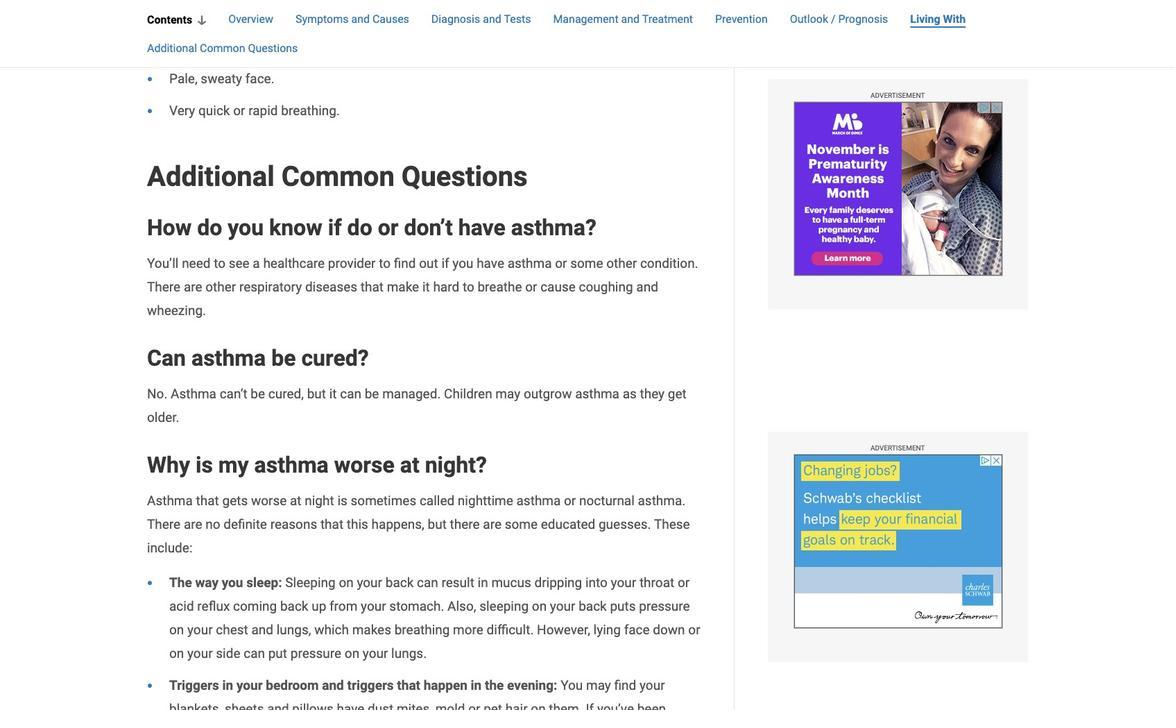 Task type: describe. For each thing, give the bounding box(es) containing it.
but inside no. asthma can't be cured, but it can be managed. children may outgrow asthma as they get older.
[[307, 386, 326, 402]]

include:
[[147, 540, 193, 556]]

or inside you may find your blankets, sheets and pillows have dust mites, mold or pet hair on them. if you've bee
[[469, 701, 481, 710]]

some inside you'll need to see a healthcare provider to find out if you have asthma or some other condition. there are other respiratory diseases that make it hard to breathe or cause coughing and wheezing.
[[571, 256, 604, 272]]

coughing that won't stop or severe wheezing when you breathe.
[[169, 7, 541, 23]]

0 vertical spatial is
[[196, 452, 213, 479]]

coughing
[[169, 7, 225, 23]]

your up makes at bottom left
[[361, 599, 386, 615]]

2 advertisement from the top
[[871, 444, 926, 452]]

dust
[[368, 701, 394, 710]]

if inside you'll need to see a healthcare provider to find out if you have asthma or some other condition. there are other respiratory diseases that make it hard to breathe or cause coughing and wheezing.
[[442, 256, 450, 272]]

makes
[[352, 622, 391, 638]]

your inside you may find your blankets, sheets and pillows have dust mites, mold or pet hair on them. if you've bee
[[640, 678, 665, 694]]

that up the mites,
[[397, 678, 421, 694]]

them.
[[549, 701, 583, 710]]

in inside sleeping on your back can result in mucus dripping into your throat or acid reflux coming back up from your stomach. also, sleeping on your back puts pressure on your chest and lungs, which makes breathing more difficult. however, lying face down or on your side can put pressure on your lungs.
[[478, 575, 488, 591]]

diagnosis and tests
[[432, 12, 531, 26]]

are inside you'll need to see a healthcare provider to find out if you have asthma or some other condition. there are other respiratory diseases that make it hard to breathe or cause coughing and wheezing.
[[184, 279, 202, 295]]

reflux
[[197, 599, 230, 615]]

or left cause
[[526, 279, 538, 295]]

night?
[[425, 452, 487, 479]]

in left 'the'
[[471, 678, 482, 694]]

also,
[[448, 599, 477, 615]]

there inside you'll need to see a healthcare provider to find out if you have asthma or some other condition. there are other respiratory diseases that make it hard to breathe or cause coughing and wheezing.
[[147, 279, 181, 295]]

0 horizontal spatial to
[[214, 256, 226, 272]]

at inside asthma that gets worse at night is sometimes called nighttime asthma or nocturnal asthma. there are no definite reasons that this happens, but there are some educated guesses. these include:
[[290, 493, 302, 509]]

mold
[[436, 701, 465, 710]]

respiratory
[[239, 279, 302, 295]]

but inside asthma that gets worse at night is sometimes called nighttime asthma or nocturnal asthma. there are no definite reasons that this happens, but there are some educated guesses. these include:
[[428, 517, 447, 533]]

stomach.
[[390, 599, 445, 615]]

they
[[640, 386, 665, 402]]

2 horizontal spatial to
[[463, 279, 475, 295]]

1 additional common questions from the top
[[147, 41, 298, 55]]

sweaty
[[201, 71, 242, 87]]

evening:
[[507, 678, 558, 694]]

or up cause
[[555, 256, 567, 272]]

wheezing
[[375, 7, 431, 23]]

you right when
[[469, 7, 490, 23]]

you
[[561, 678, 583, 694]]

mites,
[[397, 701, 432, 710]]

prognosis
[[839, 12, 889, 26]]

don't
[[404, 215, 453, 241]]

symptoms
[[296, 12, 349, 26]]

cause
[[541, 279, 576, 295]]

which
[[315, 622, 349, 638]]

need
[[182, 256, 211, 272]]

bedroom
[[266, 678, 319, 694]]

/
[[832, 12, 836, 26]]

and inside sleeping on your back can result in mucus dripping into your throat or acid reflux coming back up from your stomach. also, sleeping on your back puts pressure on your chest and lungs, which makes breathing more difficult. however, lying face down or on your side can put pressure on your lungs.
[[252, 622, 274, 638]]

definite
[[224, 517, 267, 533]]

condition.
[[641, 256, 699, 272]]

down
[[653, 622, 686, 638]]

you'll need to see a healthcare provider to find out if you have asthma or some other condition. there are other respiratory diseases that make it hard to breathe or cause coughing and wheezing.
[[147, 256, 699, 319]]

or right down
[[689, 622, 701, 638]]

management and treatment link
[[554, 11, 693, 29]]

or inside asthma that gets worse at night is sometimes called nighttime asthma or nocturnal asthma. there are no definite reasons that this happens, but there are some educated guesses. these include:
[[564, 493, 576, 509]]

the way you sleep:
[[169, 575, 282, 591]]

2 additional common questions from the top
[[147, 161, 528, 193]]

out
[[419, 256, 439, 272]]

management and treatment
[[554, 12, 693, 26]]

difficulty
[[169, 39, 220, 55]]

with
[[944, 12, 966, 26]]

and left 'causes'
[[352, 12, 370, 26]]

sleep:
[[247, 575, 282, 591]]

arrow down image
[[198, 15, 206, 25]]

puts
[[610, 599, 636, 615]]

sometimes
[[351, 493, 417, 509]]

rapid
[[249, 103, 278, 119]]

talking.
[[224, 39, 266, 55]]

on inside you may find your blankets, sheets and pillows have dust mites, mold or pet hair on them. if you've bee
[[531, 701, 546, 710]]

your up puts
[[611, 575, 637, 591]]

more
[[453, 622, 484, 638]]

you right "way"
[[222, 575, 243, 591]]

on up triggers
[[169, 646, 184, 662]]

acid
[[169, 599, 194, 615]]

in up sheets
[[222, 678, 233, 694]]

your up sheets
[[237, 678, 263, 694]]

children
[[444, 386, 493, 402]]

0 vertical spatial other
[[607, 256, 637, 272]]

0 horizontal spatial questions
[[248, 41, 298, 55]]

won't
[[255, 7, 286, 23]]

severe
[[334, 7, 372, 23]]

difficult.
[[487, 622, 534, 638]]

overview
[[228, 12, 273, 26]]

outlook / prognosis link
[[790, 11, 889, 29]]

2 horizontal spatial be
[[365, 386, 379, 402]]

hair
[[506, 701, 528, 710]]

or left rapid
[[233, 103, 245, 119]]

triggers
[[347, 678, 394, 694]]

contents
[[147, 13, 192, 26]]

0 horizontal spatial be
[[251, 386, 265, 402]]

quick
[[199, 103, 230, 119]]

pale, sweaty face.
[[169, 71, 275, 87]]

0 horizontal spatial can
[[244, 646, 265, 662]]

on down makes at bottom left
[[345, 646, 360, 662]]

however,
[[537, 622, 591, 638]]

2 horizontal spatial back
[[579, 599, 607, 615]]

2 do from the left
[[348, 215, 373, 241]]

1 do from the left
[[197, 215, 222, 241]]

diseases
[[305, 279, 358, 295]]

1 advertisement region from the top
[[794, 101, 1004, 276]]

or right throat
[[678, 575, 690, 591]]

on down acid
[[169, 622, 184, 638]]

that up no
[[196, 493, 219, 509]]

can't
[[220, 386, 248, 402]]

your down makes at bottom left
[[363, 646, 388, 662]]

outlook / prognosis
[[790, 12, 889, 26]]

it inside you'll need to see a healthcare provider to find out if you have asthma or some other condition. there are other respiratory diseases that make it hard to breathe or cause coughing and wheezing.
[[423, 279, 430, 295]]

sleeping on your back can result in mucus dripping into your throat or acid reflux coming back up from your stomach. also, sleeping on your back puts pressure on your chest and lungs, which makes breathing more difficult. however, lying face down or on your side can put pressure on your lungs.
[[169, 575, 701, 662]]

1 horizontal spatial be
[[272, 345, 296, 372]]

1 horizontal spatial questions
[[402, 161, 528, 193]]

no
[[206, 517, 220, 533]]

outgrow
[[524, 386, 572, 402]]

and left treatment
[[622, 12, 640, 26]]

a
[[253, 256, 260, 272]]



Task type: locate. For each thing, give the bounding box(es) containing it.
2 horizontal spatial can
[[417, 575, 439, 591]]

at
[[400, 452, 420, 479], [290, 493, 302, 509]]

0 vertical spatial some
[[571, 256, 604, 272]]

may inside you may find your blankets, sheets and pillows have dust mites, mold or pet hair on them. if you've bee
[[587, 678, 611, 694]]

have right don't
[[459, 215, 506, 241]]

can
[[340, 386, 362, 402], [417, 575, 439, 591], [244, 646, 265, 662]]

asthma inside no. asthma can't be cured, but it can be managed. children may outgrow asthma as they get older.
[[171, 386, 217, 402]]

you've
[[598, 701, 634, 710]]

you
[[469, 7, 490, 23], [228, 215, 264, 241], [453, 256, 474, 272], [222, 575, 243, 591]]

but down called
[[428, 517, 447, 533]]

coughing
[[579, 279, 634, 295]]

side
[[216, 646, 241, 662]]

1 vertical spatial have
[[477, 256, 505, 272]]

asthma down why
[[147, 493, 193, 509]]

be left 'managed.'
[[365, 386, 379, 402]]

back down into
[[579, 599, 607, 615]]

be up cured,
[[272, 345, 296, 372]]

or
[[318, 7, 330, 23], [233, 103, 245, 119], [378, 215, 399, 241], [555, 256, 567, 272], [526, 279, 538, 295], [564, 493, 576, 509], [678, 575, 690, 591], [689, 622, 701, 638], [469, 701, 481, 710]]

no.
[[147, 386, 168, 402]]

it inside no. asthma can't be cured, but it can be managed. children may outgrow asthma as they get older.
[[330, 386, 337, 402]]

0 vertical spatial advertisement
[[871, 92, 926, 99]]

if right know
[[328, 215, 342, 241]]

way
[[195, 575, 219, 591]]

sheets
[[225, 701, 264, 710]]

prevention link
[[716, 11, 768, 29]]

0 horizontal spatial if
[[328, 215, 342, 241]]

symptoms and causes
[[296, 12, 409, 26]]

and down the condition.
[[637, 279, 659, 295]]

your down 'reflux'
[[187, 622, 213, 638]]

0 vertical spatial asthma
[[171, 386, 217, 402]]

1 horizontal spatial to
[[379, 256, 391, 272]]

1 vertical spatial other
[[206, 279, 236, 295]]

2 additional from the top
[[147, 161, 275, 193]]

dripping
[[535, 575, 583, 591]]

0 horizontal spatial common
[[200, 41, 245, 55]]

common up pale, sweaty face.
[[200, 41, 245, 55]]

wheezing.
[[147, 303, 206, 319]]

have up breathe
[[477, 256, 505, 272]]

asthma up "night"
[[254, 452, 329, 479]]

back
[[386, 575, 414, 591], [280, 599, 309, 615], [579, 599, 607, 615]]

are left no
[[184, 517, 202, 533]]

you up see
[[228, 215, 264, 241]]

to up make
[[379, 256, 391, 272]]

0 horizontal spatial some
[[505, 517, 538, 533]]

pet
[[484, 701, 503, 710]]

1 vertical spatial it
[[330, 386, 337, 402]]

up
[[312, 599, 326, 615]]

from
[[330, 599, 358, 615]]

1 horizontal spatial do
[[348, 215, 373, 241]]

1 vertical spatial worse
[[251, 493, 287, 509]]

to right hard
[[463, 279, 475, 295]]

can
[[147, 345, 186, 372]]

when
[[434, 7, 466, 23]]

make
[[387, 279, 419, 295]]

and down coming
[[252, 622, 274, 638]]

questions
[[248, 41, 298, 55], [402, 161, 528, 193]]

is left my
[[196, 452, 213, 479]]

0 horizontal spatial find
[[394, 256, 416, 272]]

your up however,
[[550, 599, 576, 615]]

2 vertical spatial have
[[337, 701, 365, 710]]

0 horizontal spatial it
[[330, 386, 337, 402]]

may up if
[[587, 678, 611, 694]]

back up lungs,
[[280, 599, 309, 615]]

0 vertical spatial additional
[[147, 41, 197, 55]]

nocturnal
[[580, 493, 635, 509]]

and up pillows
[[322, 678, 344, 694]]

common up the how do you know if do or don't have asthma?
[[282, 161, 395, 193]]

0 vertical spatial if
[[328, 215, 342, 241]]

may
[[496, 386, 521, 402], [587, 678, 611, 694]]

1 vertical spatial pressure
[[291, 646, 342, 662]]

can up stomach.
[[417, 575, 439, 591]]

1 vertical spatial find
[[615, 678, 637, 694]]

living with link
[[911, 11, 966, 29]]

if right the out
[[442, 256, 450, 272]]

1 vertical spatial there
[[147, 517, 181, 533]]

that left make
[[361, 279, 384, 295]]

on down 'evening:'
[[531, 701, 546, 710]]

1 vertical spatial advertisement region
[[794, 454, 1004, 629]]

asthma up can't
[[192, 345, 266, 372]]

is inside asthma that gets worse at night is sometimes called nighttime asthma or nocturnal asthma. there are no definite reasons that this happens, but there are some educated guesses. these include:
[[338, 493, 348, 509]]

1 vertical spatial but
[[428, 517, 447, 533]]

have down triggers in your bedroom and triggers that happen in the evening:
[[337, 701, 365, 710]]

or left don't
[[378, 215, 399, 241]]

asthma inside you'll need to see a healthcare provider to find out if you have asthma or some other condition. there are other respiratory diseases that make it hard to breathe or cause coughing and wheezing.
[[508, 256, 552, 272]]

there inside asthma that gets worse at night is sometimes called nighttime asthma or nocturnal asthma. there are no definite reasons that this happens, but there are some educated guesses. these include:
[[147, 517, 181, 533]]

healthcare
[[263, 256, 325, 272]]

2 vertical spatial can
[[244, 646, 265, 662]]

at up reasons at the bottom of page
[[290, 493, 302, 509]]

worse inside asthma that gets worse at night is sometimes called nighttime asthma or nocturnal asthma. there are no definite reasons that this happens, but there are some educated guesses. these include:
[[251, 493, 287, 509]]

living
[[911, 12, 941, 26]]

1 horizontal spatial can
[[340, 386, 362, 402]]

it
[[423, 279, 430, 295], [330, 386, 337, 402]]

to left see
[[214, 256, 226, 272]]

find inside you may find your blankets, sheets and pillows have dust mites, mold or pet hair on them. if you've bee
[[615, 678, 637, 694]]

lungs,
[[277, 622, 311, 638]]

why is my asthma worse at night?
[[147, 452, 487, 479]]

advertisement
[[871, 92, 926, 99], [871, 444, 926, 452]]

overview link
[[228, 11, 273, 29]]

2 there from the top
[[147, 517, 181, 533]]

prevention
[[716, 12, 768, 26]]

1 vertical spatial questions
[[402, 161, 528, 193]]

or up educated
[[564, 493, 576, 509]]

be right can't
[[251, 386, 265, 402]]

0 horizontal spatial worse
[[251, 493, 287, 509]]

additional
[[147, 41, 197, 55], [147, 161, 275, 193]]

coming
[[233, 599, 277, 615]]

asthma inside no. asthma can't be cured, but it can be managed. children may outgrow asthma as they get older.
[[576, 386, 620, 402]]

questions down won't
[[248, 41, 298, 55]]

as
[[623, 386, 637, 402]]

but
[[307, 386, 326, 402], [428, 517, 447, 533]]

educated
[[541, 517, 596, 533]]

your down face
[[640, 678, 665, 694]]

asthma that gets worse at night is sometimes called nighttime asthma or nocturnal asthma. there are no definite reasons that this happens, but there are some educated guesses. these include:
[[147, 493, 690, 556]]

very
[[169, 103, 195, 119]]

put
[[268, 646, 287, 662]]

some inside asthma that gets worse at night is sometimes called nighttime asthma or nocturnal asthma. there are no definite reasons that this happens, but there are some educated guesses. these include:
[[505, 517, 538, 533]]

and left tests
[[483, 12, 502, 26]]

in right result
[[478, 575, 488, 591]]

additional common questions up the how do you know if do or don't have asthma?
[[147, 161, 528, 193]]

get
[[668, 386, 687, 402]]

result
[[442, 575, 475, 591]]

and inside you'll need to see a healthcare provider to find out if you have asthma or some other condition. there are other respiratory diseases that make it hard to breathe or cause coughing and wheezing.
[[637, 279, 659, 295]]

the
[[485, 678, 504, 694]]

1 horizontal spatial find
[[615, 678, 637, 694]]

1 there from the top
[[147, 279, 181, 295]]

this
[[347, 517, 369, 533]]

it down cured?
[[330, 386, 337, 402]]

may inside no. asthma can't be cured, but it can be managed. children may outgrow asthma as they get older.
[[496, 386, 521, 402]]

0 vertical spatial it
[[423, 279, 430, 295]]

pressure up down
[[640, 599, 690, 615]]

1 horizontal spatial some
[[571, 256, 604, 272]]

1 horizontal spatial is
[[338, 493, 348, 509]]

chest
[[216, 622, 248, 638]]

0 horizontal spatial other
[[206, 279, 236, 295]]

asthma up educated
[[517, 493, 561, 509]]

provider
[[328, 256, 376, 272]]

2 advertisement region from the top
[[794, 454, 1004, 629]]

that left the this
[[321, 517, 344, 533]]

0 vertical spatial worse
[[334, 452, 395, 479]]

additional common questions up pale, sweaty face.
[[147, 41, 298, 55]]

sleeping
[[480, 599, 529, 615]]

guesses.
[[599, 517, 652, 533]]

0 vertical spatial may
[[496, 386, 521, 402]]

have
[[459, 215, 506, 241], [477, 256, 505, 272], [337, 701, 365, 710]]

to
[[214, 256, 226, 272], [379, 256, 391, 272], [463, 279, 475, 295]]

1 horizontal spatial worse
[[334, 452, 395, 479]]

0 horizontal spatial may
[[496, 386, 521, 402]]

advertisement region
[[794, 101, 1004, 276], [794, 454, 1004, 629]]

there up include:
[[147, 517, 181, 533]]

0 horizontal spatial pressure
[[291, 646, 342, 662]]

worse up sometimes in the bottom left of the page
[[334, 452, 395, 479]]

asthma right no.
[[171, 386, 217, 402]]

that inside you'll need to see a healthcare provider to find out if you have asthma or some other condition. there are other respiratory diseases that make it hard to breathe or cause coughing and wheezing.
[[361, 279, 384, 295]]

breathing.
[[281, 103, 340, 119]]

other down see
[[206, 279, 236, 295]]

1 vertical spatial asthma
[[147, 493, 193, 509]]

1 vertical spatial can
[[417, 575, 439, 591]]

1 horizontal spatial it
[[423, 279, 430, 295]]

asthma inside asthma that gets worse at night is sometimes called nighttime asthma or nocturnal asthma. there are no definite reasons that this happens, but there are some educated guesses. these include:
[[517, 493, 561, 509]]

diagnosis and tests link
[[432, 11, 531, 29]]

your left side
[[187, 646, 213, 662]]

happen
[[424, 678, 468, 694]]

be
[[272, 345, 296, 372], [251, 386, 265, 402], [365, 386, 379, 402]]

lying
[[594, 622, 621, 638]]

1 horizontal spatial but
[[428, 517, 447, 533]]

find up make
[[394, 256, 416, 272]]

you up hard
[[453, 256, 474, 272]]

find up you've
[[615, 678, 637, 694]]

0 horizontal spatial back
[[280, 599, 309, 615]]

you may find your blankets, sheets and pillows have dust mites, mold or pet hair on them. if you've bee
[[169, 678, 666, 710]]

on down dripping
[[532, 599, 547, 615]]

into
[[586, 575, 608, 591]]

1 horizontal spatial back
[[386, 575, 414, 591]]

0 horizontal spatial do
[[197, 215, 222, 241]]

your up from
[[357, 575, 383, 591]]

1 vertical spatial at
[[290, 493, 302, 509]]

asthma left as
[[576, 386, 620, 402]]

1 vertical spatial advertisement
[[871, 444, 926, 452]]

back up stomach.
[[386, 575, 414, 591]]

or right stop
[[318, 7, 330, 23]]

have inside you'll need to see a healthcare provider to find out if you have asthma or some other condition. there are other respiratory diseases that make it hard to breathe or cause coughing and wheezing.
[[477, 256, 505, 272]]

that
[[229, 7, 252, 23], [361, 279, 384, 295], [196, 493, 219, 509], [321, 517, 344, 533], [397, 678, 421, 694]]

or left the pet
[[469, 701, 481, 710]]

0 vertical spatial questions
[[248, 41, 298, 55]]

1 vertical spatial common
[[282, 161, 395, 193]]

0 vertical spatial have
[[459, 215, 506, 241]]

some down nighttime
[[505, 517, 538, 533]]

have for dust
[[337, 701, 365, 710]]

other up 'coughing'
[[607, 256, 637, 272]]

0 horizontal spatial but
[[307, 386, 326, 402]]

can inside no. asthma can't be cured, but it can be managed. children may outgrow asthma as they get older.
[[340, 386, 362, 402]]

asthma up cause
[[508, 256, 552, 272]]

and down the bedroom
[[267, 701, 289, 710]]

treatment
[[643, 12, 693, 26]]

additional down contents on the left of the page
[[147, 41, 197, 55]]

1 horizontal spatial other
[[607, 256, 637, 272]]

it left hard
[[423, 279, 430, 295]]

1 vertical spatial additional common questions
[[147, 161, 528, 193]]

1 horizontal spatial pressure
[[640, 599, 690, 615]]

my
[[219, 452, 249, 479]]

triggers
[[169, 678, 219, 694]]

1 vertical spatial some
[[505, 517, 538, 533]]

0 vertical spatial additional common questions
[[147, 41, 298, 55]]

0 vertical spatial there
[[147, 279, 181, 295]]

at up sometimes in the bottom left of the page
[[400, 452, 420, 479]]

0 vertical spatial at
[[400, 452, 420, 479]]

have inside you may find your blankets, sheets and pillows have dust mites, mold or pet hair on them. if you've bee
[[337, 701, 365, 710]]

1 vertical spatial if
[[442, 256, 450, 272]]

do up provider on the top of page
[[348, 215, 373, 241]]

why
[[147, 452, 190, 479]]

is right "night"
[[338, 493, 348, 509]]

1 horizontal spatial at
[[400, 452, 420, 479]]

asthma inside asthma that gets worse at night is sometimes called nighttime asthma or nocturnal asthma. there are no definite reasons that this happens, but there are some educated guesses. these include:
[[147, 493, 193, 509]]

very quick or rapid breathing.
[[169, 103, 340, 119]]

some
[[571, 256, 604, 272], [505, 517, 538, 533]]

1 vertical spatial is
[[338, 493, 348, 509]]

do up need
[[197, 215, 222, 241]]

pressure
[[640, 599, 690, 615], [291, 646, 342, 662]]

some up 'coughing'
[[571, 256, 604, 272]]

on up from
[[339, 575, 354, 591]]

cured,
[[268, 386, 304, 402]]

are down need
[[184, 279, 202, 295]]

can down cured?
[[340, 386, 362, 402]]

triggers in your bedroom and triggers that happen in the evening:
[[169, 678, 561, 694]]

called
[[420, 493, 455, 509]]

additional up how on the left top of page
[[147, 161, 275, 193]]

0 vertical spatial find
[[394, 256, 416, 272]]

questions up don't
[[402, 161, 528, 193]]

0 vertical spatial common
[[200, 41, 245, 55]]

you'll
[[147, 256, 179, 272]]

0 horizontal spatial at
[[290, 493, 302, 509]]

there down you'll on the left top of page
[[147, 279, 181, 295]]

0 vertical spatial but
[[307, 386, 326, 402]]

0 vertical spatial pressure
[[640, 599, 690, 615]]

1 vertical spatial may
[[587, 678, 611, 694]]

managed.
[[383, 386, 441, 402]]

1 horizontal spatial may
[[587, 678, 611, 694]]

0 horizontal spatial is
[[196, 452, 213, 479]]

have for asthma?
[[459, 215, 506, 241]]

1 advertisement from the top
[[871, 92, 926, 99]]

but right cured,
[[307, 386, 326, 402]]

1 vertical spatial additional
[[147, 161, 275, 193]]

and inside you may find your blankets, sheets and pillows have dust mites, mold or pet hair on them. if you've bee
[[267, 701, 289, 710]]

you inside you'll need to see a healthcare provider to find out if you have asthma or some other condition. there are other respiratory diseases that make it hard to breathe or cause coughing and wheezing.
[[453, 256, 474, 272]]

there
[[147, 279, 181, 295], [147, 517, 181, 533]]

1 horizontal spatial common
[[282, 161, 395, 193]]

symptoms and causes link
[[296, 11, 409, 29]]

can left put
[[244, 646, 265, 662]]

are down nighttime
[[483, 517, 502, 533]]

management
[[554, 12, 619, 26]]

worse up the definite
[[251, 493, 287, 509]]

0 vertical spatial advertisement region
[[794, 101, 1004, 276]]

may left outgrow
[[496, 386, 521, 402]]

1 horizontal spatial if
[[442, 256, 450, 272]]

reasons
[[270, 517, 317, 533]]

1 additional from the top
[[147, 41, 197, 55]]

0 vertical spatial can
[[340, 386, 362, 402]]

that left won't
[[229, 7, 252, 23]]

find inside you'll need to see a healthcare provider to find out if you have asthma or some other condition. there are other respiratory diseases that make it hard to breathe or cause coughing and wheezing.
[[394, 256, 416, 272]]



Task type: vqa. For each thing, say whether or not it's contained in the screenshot.
leftmost may
yes



